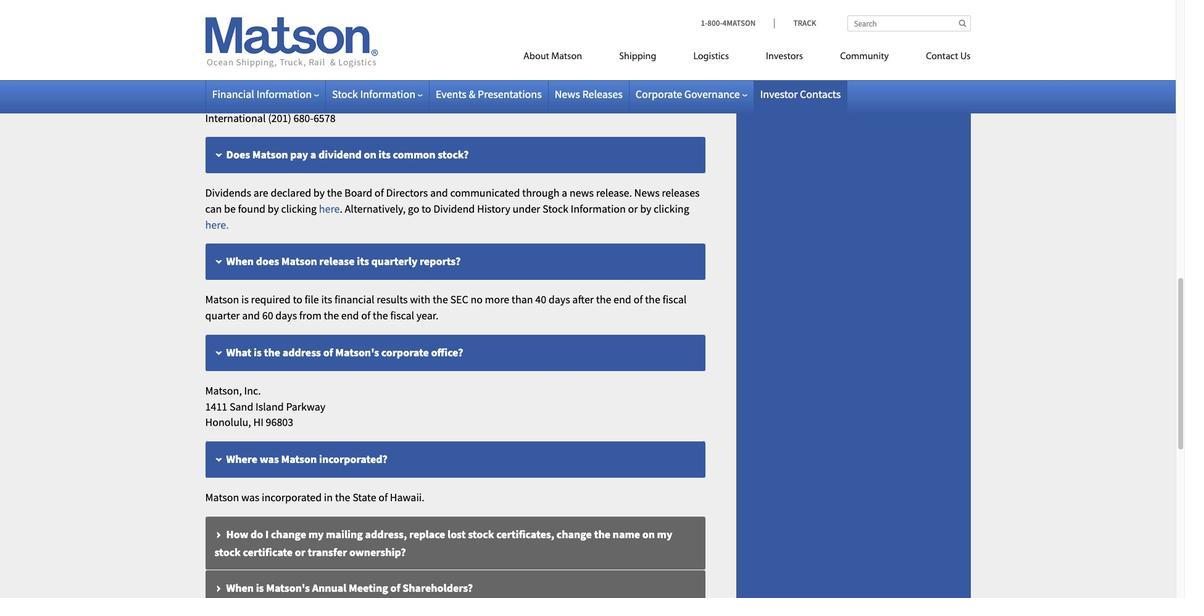 Task type: locate. For each thing, give the bounding box(es) containing it.
meeting
[[349, 581, 388, 596]]

matson's left the corporate
[[335, 346, 379, 360]]

what is the address of matson's corporate office?
[[226, 346, 463, 360]]

news right release.
[[634, 186, 660, 200]]

1 when from the top
[[226, 255, 254, 269]]

0 vertical spatial fiscal
[[663, 293, 687, 307]]

does
[[226, 148, 250, 162]]

when left does
[[226, 255, 254, 269]]

stock right lost at left
[[468, 528, 494, 542]]

1 horizontal spatial change
[[557, 528, 592, 542]]

0 horizontal spatial information
[[256, 87, 312, 101]]

1-
[[701, 18, 708, 28]]

my up the transfer
[[308, 528, 324, 542]]

from
[[299, 309, 322, 323]]

(800)
[[255, 95, 278, 109]]

of inside 'where was matson incorporated?' tab panel
[[379, 491, 388, 505]]

is down "certificate"
[[256, 581, 264, 596]]

1 vertical spatial news
[[634, 186, 660, 200]]

1 vertical spatial a
[[562, 186, 567, 200]]

a inside dividends are declared by the board of directors and communicated through a news release. news releases can be found by clicking
[[562, 186, 567, 200]]

0 horizontal spatial its
[[321, 293, 332, 307]]

shareholder down the providence at top left
[[205, 47, 263, 62]]

a
[[310, 148, 316, 162], [562, 186, 567, 200]]

0 vertical spatial when
[[226, 255, 254, 269]]

of right state
[[379, 491, 388, 505]]

1 horizontal spatial news
[[634, 186, 660, 200]]

when is matson's annual meeting of shareholders? tab
[[205, 571, 705, 599]]

2 horizontal spatial its
[[379, 148, 391, 162]]

2 vertical spatial its
[[321, 293, 332, 307]]

releases
[[662, 186, 700, 200]]

honolulu,
[[205, 416, 251, 430]]

1 horizontal spatial fiscal
[[663, 293, 687, 307]]

2 vertical spatial is
[[256, 581, 264, 596]]

www.computershare.com/investor link
[[205, 63, 366, 77]]

and up dividend
[[430, 186, 448, 200]]

stock up 6578
[[332, 87, 358, 101]]

releases
[[582, 87, 623, 101]]

2 horizontal spatial information
[[571, 202, 626, 216]]

reports?
[[420, 255, 461, 269]]

of inside what is the address of matson's corporate office? tab
[[323, 346, 333, 360]]

stock down how
[[215, 546, 241, 560]]

is for when
[[256, 581, 264, 596]]

about matson
[[524, 52, 582, 62]]

shareholder up stock information link
[[369, 63, 426, 77]]

0 horizontal spatial or
[[295, 546, 306, 560]]

to left file
[[293, 293, 303, 307]]

matson, inc. 1411 sand island parkway honolulu, hi 96803
[[205, 384, 325, 430]]

quarter
[[205, 309, 240, 323]]

matson right does
[[281, 255, 317, 269]]

ownership?
[[349, 546, 406, 560]]

release
[[319, 255, 355, 269]]

clicking inside dividends are declared by the board of directors and communicated through a news release. news releases can be found by clicking
[[281, 202, 317, 216]]

end right after
[[614, 293, 631, 307]]

where was matson incorporated?
[[226, 453, 388, 467]]

contact us link
[[908, 46, 971, 71]]

1 vertical spatial days
[[275, 309, 297, 323]]

1 horizontal spatial stock
[[468, 528, 494, 542]]

days right 60
[[275, 309, 297, 323]]

1 horizontal spatial its
[[357, 255, 369, 269]]

is right what
[[254, 346, 262, 360]]

top menu navigation
[[468, 46, 971, 71]]

is for matson
[[241, 293, 249, 307]]

was up do
[[241, 491, 260, 505]]

governance
[[685, 87, 740, 101]]

to
[[422, 202, 431, 216], [293, 293, 303, 307]]

1 horizontal spatial my
[[657, 528, 673, 542]]

financial information
[[212, 87, 312, 101]]

matson inside does matson pay a dividend on its common stock? tab
[[252, 148, 288, 162]]

1 horizontal spatial stock
[[543, 202, 568, 216]]

680-
[[294, 111, 314, 125]]

(201)
[[268, 111, 291, 125]]

1 clicking from the left
[[281, 202, 317, 216]]

0 vertical spatial a
[[310, 148, 316, 162]]

box
[[225, 16, 243, 30]]

1 vertical spatial matson's
[[266, 581, 310, 596]]

0 horizontal spatial stock
[[215, 546, 241, 560]]

its right release
[[357, 255, 369, 269]]

my right name
[[657, 528, 673, 542]]

1 horizontal spatial information
[[360, 87, 415, 101]]

matson's down "certificate"
[[266, 581, 310, 596]]

96803
[[266, 416, 293, 430]]

matson up quarter
[[205, 293, 239, 307]]

news left "releases"
[[555, 87, 580, 101]]

was inside tab panel
[[241, 491, 260, 505]]

change right i
[[271, 528, 306, 542]]

us
[[961, 52, 971, 62]]

is
[[241, 293, 249, 307], [254, 346, 262, 360], [256, 581, 264, 596]]

about matson link
[[505, 46, 601, 71]]

0 horizontal spatial clicking
[[281, 202, 317, 216]]

matson inside about matson link
[[551, 52, 582, 62]]

search image
[[959, 19, 966, 27]]

transfer
[[308, 546, 347, 560]]

stock down "through" on the left top of page
[[543, 202, 568, 216]]

2 change from the left
[[557, 528, 592, 542]]

3078
[[302, 32, 324, 46]]

of right the address
[[323, 346, 333, 360]]

in
[[324, 491, 333, 505]]

about
[[524, 52, 549, 62]]

1 horizontal spatial shareholder
[[369, 63, 426, 77]]

6578
[[314, 111, 336, 125]]

the inside what is the address of matson's corporate office? tab
[[264, 346, 280, 360]]

matson right about
[[551, 52, 582, 62]]

end down the financial
[[341, 309, 359, 323]]

contact us
[[926, 52, 971, 62]]

1 horizontal spatial end
[[614, 293, 631, 307]]

i
[[265, 528, 269, 542]]

dividends
[[205, 186, 251, 200]]

and left 60
[[242, 309, 260, 323]]

information inside here . alternatively, go to dividend history under stock information or by clicking here.
[[571, 202, 626, 216]]

lost
[[448, 528, 466, 542]]

0 horizontal spatial shareholder
[[205, 47, 263, 62]]

0 vertical spatial shareholder
[[205, 47, 263, 62]]

2 clicking from the left
[[654, 202, 689, 216]]

matson up incorporated
[[281, 453, 317, 467]]

on right name
[[642, 528, 655, 542]]

0 horizontal spatial a
[[310, 148, 316, 162]]

how do i change my mailing address, replace lost stock certificates, change the name on my stock certificate or transfer ownership? tab
[[205, 517, 705, 571]]

news
[[570, 186, 594, 200]]

international
[[205, 111, 266, 125]]

events
[[436, 87, 467, 101]]

43078
[[245, 16, 273, 30]]

online
[[428, 63, 457, 77]]

0 vertical spatial was
[[260, 453, 279, 467]]

do
[[251, 528, 263, 542]]

&
[[469, 87, 476, 101]]

2 horizontal spatial by
[[640, 202, 652, 216]]

of right meeting
[[391, 581, 400, 596]]

news releases
[[555, 87, 623, 101]]

1 vertical spatial fiscal
[[390, 309, 414, 323]]

0 horizontal spatial to
[[293, 293, 303, 307]]

when down "certificate"
[[226, 581, 254, 596]]

1 horizontal spatial and
[[430, 186, 448, 200]]

declared
[[271, 186, 311, 200]]

was for matson
[[260, 453, 279, 467]]

clicking down releases
[[654, 202, 689, 216]]

here. link
[[205, 218, 229, 232]]

information for financial information
[[256, 87, 312, 101]]

change
[[271, 528, 306, 542], [557, 528, 592, 542]]

1411
[[205, 400, 227, 414]]

matson left pay
[[252, 148, 288, 162]]

1 vertical spatial is
[[254, 346, 262, 360]]

its right file
[[321, 293, 332, 307]]

1 horizontal spatial or
[[628, 202, 638, 216]]

a left news
[[562, 186, 567, 200]]

on right dividend
[[364, 148, 376, 162]]

file
[[305, 293, 319, 307]]

https://www-us.computershare.com/investor/contact link
[[205, 79, 455, 93]]

clicking down "declared"
[[281, 202, 317, 216]]

1 vertical spatial on
[[642, 528, 655, 542]]

matson inside 'where was matson incorporated?' tab panel
[[205, 491, 239, 505]]

1 horizontal spatial matson's
[[335, 346, 379, 360]]

shareholder
[[205, 47, 263, 62], [369, 63, 426, 77]]

on inside how do i change my mailing address, replace lost stock certificates, change the name on my stock certificate or transfer ownership?
[[642, 528, 655, 542]]

on
[[364, 148, 376, 162], [642, 528, 655, 542]]

1 vertical spatial its
[[357, 255, 369, 269]]

0 vertical spatial or
[[628, 202, 638, 216]]

days right 40
[[549, 293, 570, 307]]

was
[[260, 453, 279, 467], [241, 491, 260, 505]]

1 vertical spatial was
[[241, 491, 260, 505]]

2 when from the top
[[226, 581, 254, 596]]

dividend
[[319, 148, 362, 162]]

0 vertical spatial stock
[[332, 87, 358, 101]]

when does matson release its quarterly reports?
[[226, 255, 461, 269]]

0 vertical spatial is
[[241, 293, 249, 307]]

of
[[375, 186, 384, 200], [634, 293, 643, 307], [361, 309, 371, 323], [323, 346, 333, 360], [379, 491, 388, 505], [391, 581, 400, 596]]

1 vertical spatial to
[[293, 293, 303, 307]]

common
[[393, 148, 436, 162]]

0 horizontal spatial my
[[308, 528, 324, 542]]

0 vertical spatial matson's
[[335, 346, 379, 360]]

annual
[[312, 581, 347, 596]]

1 horizontal spatial to
[[422, 202, 431, 216]]

is left 'required'
[[241, 293, 249, 307]]

track
[[794, 18, 816, 28]]

1 vertical spatial and
[[242, 309, 260, 323]]

1 vertical spatial or
[[295, 546, 306, 560]]

1 horizontal spatial a
[[562, 186, 567, 200]]

its left "common"
[[379, 148, 391, 162]]

0 horizontal spatial change
[[271, 528, 306, 542]]

news inside dividends are declared by the board of directors and communicated through a news release. news releases can be found by clicking
[[634, 186, 660, 200]]

inquiries
[[460, 63, 500, 77]]

its inside tab
[[357, 255, 369, 269]]

financial
[[212, 87, 254, 101]]

0 horizontal spatial on
[[364, 148, 376, 162]]

0 vertical spatial and
[[430, 186, 448, 200]]

1 vertical spatial stock
[[543, 202, 568, 216]]

www.computershare.com/investor
[[205, 63, 366, 77]]

is inside matson is required to file its financial results with the sec no more than 40 days after the end of the fiscal quarter and 60 days from the end of the fiscal year.
[[241, 293, 249, 307]]

of up alternatively,
[[375, 186, 384, 200]]

2 my from the left
[[657, 528, 673, 542]]

0 horizontal spatial news
[[555, 87, 580, 101]]

the
[[216, 95, 232, 109], [327, 186, 342, 200], [433, 293, 448, 307], [596, 293, 611, 307], [645, 293, 660, 307], [324, 309, 339, 323], [373, 309, 388, 323], [264, 346, 280, 360], [335, 491, 350, 505], [594, 528, 611, 542]]

0 vertical spatial its
[[379, 148, 391, 162]]

was right where
[[260, 453, 279, 467]]

1 vertical spatial when
[[226, 581, 254, 596]]

where
[[226, 453, 257, 467]]

1 my from the left
[[308, 528, 324, 542]]

or down release.
[[628, 202, 638, 216]]

and
[[430, 186, 448, 200], [242, 309, 260, 323]]

0 vertical spatial on
[[364, 148, 376, 162]]

matson
[[551, 52, 582, 62], [252, 148, 288, 162], [281, 255, 317, 269], [205, 293, 239, 307], [281, 453, 317, 467], [205, 491, 239, 505]]

a right pay
[[310, 148, 316, 162]]

to right the go
[[422, 202, 431, 216]]

1 horizontal spatial on
[[642, 528, 655, 542]]

sand
[[230, 400, 253, 414]]

0 horizontal spatial and
[[242, 309, 260, 323]]

0 vertical spatial news
[[555, 87, 580, 101]]

its inside tab
[[379, 148, 391, 162]]

0 horizontal spatial end
[[341, 309, 359, 323]]

None search field
[[847, 15, 971, 31]]

financial
[[335, 293, 375, 307]]

1 horizontal spatial clicking
[[654, 202, 689, 216]]

its inside matson is required to file its financial results with the sec no more than 40 days after the end of the fiscal quarter and 60 days from the end of the fiscal year.
[[321, 293, 332, 307]]

.
[[340, 202, 343, 216]]

or inside here . alternatively, go to dividend history under stock information or by clicking here.
[[628, 202, 638, 216]]

no
[[471, 293, 483, 307]]

matson up how
[[205, 491, 239, 505]]

or left the transfer
[[295, 546, 306, 560]]

does matson pay a dividend on its common stock? tab panel
[[205, 185, 705, 233]]

1 vertical spatial shareholder
[[369, 63, 426, 77]]

change right the certificates,
[[557, 528, 592, 542]]

0 vertical spatial to
[[422, 202, 431, 216]]

was inside tab
[[260, 453, 279, 467]]

0 vertical spatial days
[[549, 293, 570, 307]]



Task type: vqa. For each thing, say whether or not it's contained in the screenshot.
Does Matson pay a dividend on its common stock? tab panel at the top
yes



Task type: describe. For each thing, give the bounding box(es) containing it.
logistics
[[694, 52, 729, 62]]

board
[[345, 186, 372, 200]]

02940-
[[271, 32, 302, 46]]

of right after
[[634, 293, 643, 307]]

investors
[[766, 52, 803, 62]]

corporate
[[636, 87, 682, 101]]

than
[[512, 293, 533, 307]]

how
[[226, 528, 248, 542]]

on inside tab
[[364, 148, 376, 162]]

when does matson release its quarterly reports? tab
[[205, 244, 705, 281]]

0 horizontal spatial stock
[[332, 87, 358, 101]]

with
[[410, 293, 431, 307]]

454-
[[280, 95, 300, 109]]

of down the financial
[[361, 309, 371, 323]]

shipping
[[619, 52, 657, 62]]

results
[[377, 293, 408, 307]]

p.o.
[[205, 16, 223, 30]]

https://www-
[[205, 79, 267, 93]]

under
[[513, 202, 540, 216]]

address,
[[365, 528, 407, 542]]

when for when does matson release its quarterly reports?
[[226, 255, 254, 269]]

events & presentations
[[436, 87, 542, 101]]

0 vertical spatial stock
[[468, 528, 494, 542]]

0 vertical spatial end
[[614, 293, 631, 307]]

address
[[283, 346, 321, 360]]

replace
[[409, 528, 445, 542]]

certificate
[[243, 546, 293, 560]]

when does matson release its quarterly reports? tab panel
[[205, 292, 705, 324]]

pay
[[290, 148, 308, 162]]

news releases link
[[555, 87, 623, 101]]

clicking inside here . alternatively, go to dividend history under stock information or by clicking here.
[[654, 202, 689, 216]]

logistics link
[[675, 46, 748, 71]]

providence
[[205, 32, 257, 46]]

is for what
[[254, 346, 262, 360]]

year.
[[417, 309, 439, 323]]

dividend
[[434, 202, 475, 216]]

1 horizontal spatial by
[[313, 186, 325, 200]]

60
[[262, 309, 273, 323]]

name
[[613, 528, 640, 542]]

stock inside here . alternatively, go to dividend history under stock information or by clicking here.
[[543, 202, 568, 216]]

certificates,
[[496, 528, 555, 542]]

a inside tab
[[310, 148, 316, 162]]

and inside dividends are declared by the board of directors and communicated through a news release. news releases can be found by clicking
[[430, 186, 448, 200]]

when for when is matson's annual meeting of shareholders?
[[226, 581, 254, 596]]

inc.
[[244, 384, 261, 398]]

and inside matson is required to file its financial results with the sec no more than 40 days after the end of the fiscal quarter and 60 days from the end of the fiscal year.
[[242, 309, 260, 323]]

or inside how do i change my mailing address, replace lost stock certificates, change the name on my stock certificate or transfer ownership?
[[295, 546, 306, 560]]

1 horizontal spatial days
[[549, 293, 570, 307]]

matson was incorporated in the state of hawaii.
[[205, 491, 425, 505]]

hawaii.
[[390, 491, 425, 505]]

what is the address of matson's corporate office? tab panel
[[205, 383, 705, 431]]

the inside p.o. box 43078 providence ri 02940-3078 shareholder website www.computershare.com/investor shareholder online inquiries https://www-us.computershare.com/investor/contact dial toll free in the u.s. (800) 454-0477 international (201) 680-6578
[[216, 95, 232, 109]]

office?
[[431, 346, 463, 360]]

can i buy shares of matson common stock directly from the company? tab panel
[[205, 0, 705, 126]]

0 horizontal spatial matson's
[[266, 581, 310, 596]]

corporate
[[381, 346, 429, 360]]

financial information link
[[212, 87, 319, 101]]

go
[[408, 202, 419, 216]]

dial
[[458, 79, 476, 93]]

state
[[353, 491, 376, 505]]

matson image
[[205, 17, 378, 68]]

Search search field
[[847, 15, 971, 31]]

more
[[485, 293, 509, 307]]

p.o. box 43078 providence ri 02940-3078 shareholder website www.computershare.com/investor shareholder online inquiries https://www-us.computershare.com/investor/contact dial toll free in the u.s. (800) 454-0477 international (201) 680-6578
[[205, 16, 517, 125]]

1 vertical spatial stock
[[215, 546, 241, 560]]

communicated
[[450, 186, 520, 200]]

0 horizontal spatial days
[[275, 309, 297, 323]]

investors link
[[748, 46, 822, 71]]

to inside here . alternatively, go to dividend history under stock information or by clicking here.
[[422, 202, 431, 216]]

alternatively,
[[345, 202, 406, 216]]

0477
[[300, 95, 322, 109]]

does
[[256, 255, 279, 269]]

dividends are declared by the board of directors and communicated through a news release. news releases can be found by clicking
[[205, 186, 700, 216]]

matson is required to file its financial results with the sec no more than 40 days after the end of the fiscal quarter and 60 days from the end of the fiscal year.
[[205, 293, 687, 323]]

events & presentations link
[[436, 87, 542, 101]]

corporate governance link
[[636, 87, 747, 101]]

matson inside when does matson release its quarterly reports? tab
[[281, 255, 317, 269]]

of inside dividends are declared by the board of directors and communicated through a news release. news releases can be found by clicking
[[375, 186, 384, 200]]

where was matson incorporated? tab panel
[[205, 490, 705, 506]]

what is the address of matson's corporate office? tab
[[205, 335, 705, 372]]

does matson pay a dividend on its common stock? tab
[[205, 137, 705, 174]]

found
[[238, 202, 265, 216]]

investor contacts link
[[760, 87, 841, 101]]

u.s.
[[234, 95, 252, 109]]

0 horizontal spatial by
[[268, 202, 279, 216]]

website
[[265, 47, 301, 62]]

0 horizontal spatial fiscal
[[390, 309, 414, 323]]

the inside dividends are declared by the board of directors and communicated through a news release. news releases can be found by clicking
[[327, 186, 342, 200]]

sec
[[450, 293, 468, 307]]

release.
[[596, 186, 632, 200]]

stock information link
[[332, 87, 423, 101]]

shareholders?
[[403, 581, 473, 596]]

1 vertical spatial end
[[341, 309, 359, 323]]

hi
[[253, 416, 264, 430]]

1 change from the left
[[271, 528, 306, 542]]

contact
[[926, 52, 958, 62]]

stock information
[[332, 87, 415, 101]]

by inside here . alternatively, go to dividend history under stock information or by clicking here.
[[640, 202, 652, 216]]

1-800-4matson
[[701, 18, 756, 28]]

where was matson incorporated? tab
[[205, 442, 705, 479]]

was for incorporated
[[241, 491, 260, 505]]

matson inside the where was matson incorporated? tab
[[281, 453, 317, 467]]

in
[[205, 95, 214, 109]]

us.computershare.com/investor/contact
[[267, 79, 455, 93]]

mailing
[[326, 528, 363, 542]]

matson inside matson is required to file its financial results with the sec no more than 40 days after the end of the fiscal quarter and 60 days from the end of the fiscal year.
[[205, 293, 239, 307]]

stock?
[[438, 148, 469, 162]]

the inside how do i change my mailing address, replace lost stock certificates, change the name on my stock certificate or transfer ownership?
[[594, 528, 611, 542]]

1-800-4matson link
[[701, 18, 774, 28]]

the inside 'where was matson incorporated?' tab panel
[[335, 491, 350, 505]]

800-
[[708, 18, 723, 28]]

here link
[[319, 202, 340, 216]]

investor contacts
[[760, 87, 841, 101]]

to inside matson is required to file its financial results with the sec no more than 40 days after the end of the fiscal quarter and 60 days from the end of the fiscal year.
[[293, 293, 303, 307]]

how do i change my mailing address, replace lost stock certificates, change the name on my stock certificate or transfer ownership?
[[215, 528, 673, 560]]

here.
[[205, 218, 229, 232]]

information for stock information
[[360, 87, 415, 101]]

presentations
[[478, 87, 542, 101]]

history
[[477, 202, 511, 216]]

of inside when is matson's annual meeting of shareholders? tab
[[391, 581, 400, 596]]

here
[[319, 202, 340, 216]]

ri
[[260, 32, 269, 46]]



